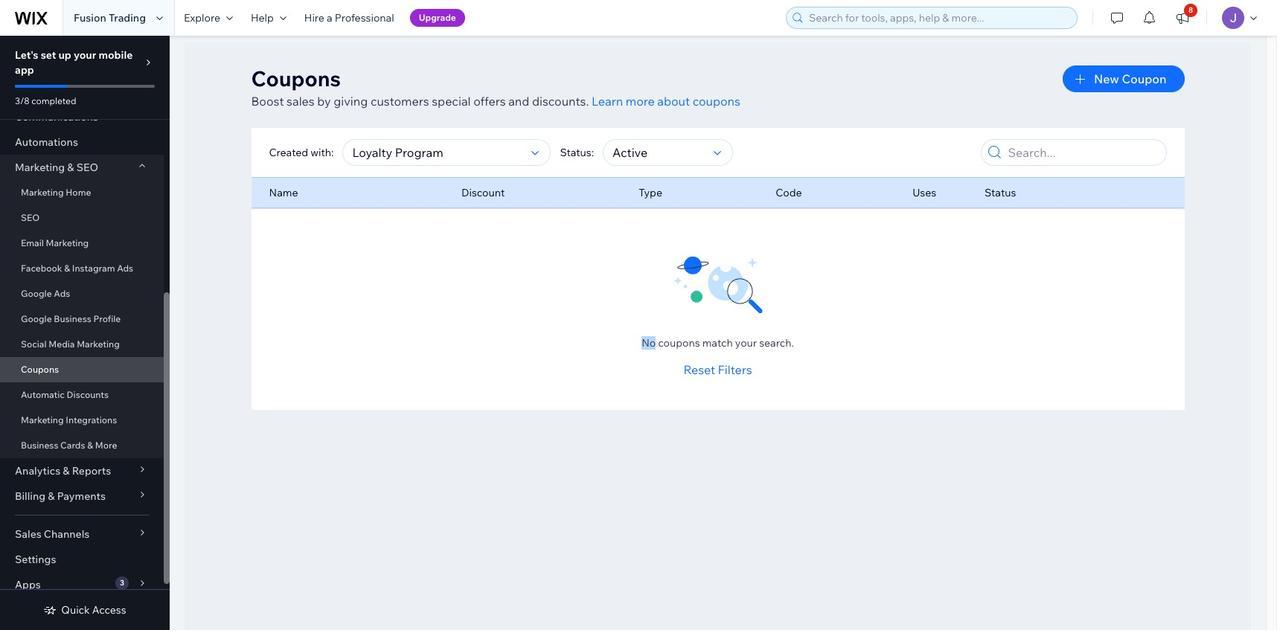 Task type: describe. For each thing, give the bounding box(es) containing it.
social media marketing
[[21, 339, 120, 350]]

automations
[[15, 135, 78, 149]]

apps
[[15, 578, 41, 592]]

match
[[702, 336, 733, 350]]

trading
[[109, 11, 146, 25]]

type
[[639, 186, 662, 199]]

new coupon button
[[1063, 65, 1185, 92]]

google for google business profile
[[21, 313, 52, 325]]

google ads link
[[0, 281, 164, 307]]

reset filters link
[[684, 361, 752, 379]]

automatic
[[21, 389, 65, 400]]

coupon
[[1122, 71, 1167, 86]]

hire a professional link
[[295, 0, 403, 36]]

8
[[1189, 5, 1193, 15]]

status:
[[560, 146, 594, 159]]

sales
[[15, 528, 41, 541]]

Search for tools, apps, help & more... field
[[805, 7, 1072, 28]]

settings link
[[0, 547, 164, 572]]

up
[[58, 48, 71, 62]]

no
[[642, 336, 656, 350]]

email marketing link
[[0, 231, 164, 256]]

completed
[[31, 95, 76, 106]]

marketing integrations link
[[0, 408, 164, 433]]

help
[[251, 11, 274, 25]]

media
[[49, 339, 75, 350]]

& for payments
[[48, 490, 55, 503]]

3/8 completed
[[15, 95, 76, 106]]

billing & payments
[[15, 490, 106, 503]]

reset filters
[[684, 362, 752, 377]]

billing & payments button
[[0, 484, 164, 509]]

channels
[[44, 528, 90, 541]]

hire a professional
[[304, 11, 394, 25]]

marketing for home
[[21, 187, 64, 198]]

1 vertical spatial ads
[[54, 288, 70, 299]]

profile
[[93, 313, 121, 325]]

settings
[[15, 553, 56, 566]]

name
[[269, 186, 298, 199]]

google business profile link
[[0, 307, 164, 332]]

social
[[21, 339, 47, 350]]

coupons for coupons
[[21, 364, 59, 375]]

facebook
[[21, 263, 62, 274]]

home
[[66, 187, 91, 198]]

reset
[[684, 362, 715, 377]]

automatic discounts
[[21, 389, 109, 400]]

filters
[[718, 362, 752, 377]]

reports
[[72, 464, 111, 478]]

& for seo
[[67, 161, 74, 174]]

google ads
[[21, 288, 70, 299]]

google business profile
[[21, 313, 121, 325]]

access
[[92, 604, 126, 617]]

0 vertical spatial business
[[54, 313, 91, 325]]

marketing home link
[[0, 180, 164, 205]]

discounts
[[67, 389, 109, 400]]

marketing & seo
[[15, 161, 98, 174]]

more
[[626, 94, 655, 109]]

business cards & more
[[21, 440, 117, 451]]

cards
[[60, 440, 85, 451]]

fusion
[[74, 11, 106, 25]]

special
[[432, 94, 471, 109]]

Search... field
[[1004, 140, 1161, 165]]

upgrade button
[[410, 9, 465, 27]]

mobile
[[99, 48, 133, 62]]

app
[[15, 63, 34, 77]]

a
[[327, 11, 332, 25]]

set
[[41, 48, 56, 62]]

quick access
[[61, 604, 126, 617]]

hire
[[304, 11, 324, 25]]

explore
[[184, 11, 220, 25]]

marketing home
[[21, 187, 91, 198]]

new
[[1094, 71, 1119, 86]]

1 vertical spatial business
[[21, 440, 58, 451]]

1 vertical spatial coupons
[[658, 336, 700, 350]]



Task type: vqa. For each thing, say whether or not it's contained in the screenshot.
"Payments"
yes



Task type: locate. For each thing, give the bounding box(es) containing it.
marketing inside dropdown button
[[15, 161, 65, 174]]

0 vertical spatial seo
[[76, 161, 98, 174]]

about
[[657, 94, 690, 109]]

0 horizontal spatial coupons
[[21, 364, 59, 375]]

0 vertical spatial your
[[74, 48, 96, 62]]

seo down automations link
[[76, 161, 98, 174]]

billing
[[15, 490, 46, 503]]

0 vertical spatial coupons
[[693, 94, 740, 109]]

3/8
[[15, 95, 29, 106]]

facebook & instagram ads link
[[0, 256, 164, 281]]

marketing for &
[[15, 161, 65, 174]]

email
[[21, 237, 44, 249]]

& inside dropdown button
[[63, 464, 70, 478]]

business up "analytics"
[[21, 440, 58, 451]]

coupons inside coupons boost sales by giving customers special offers and discounts. learn more about coupons
[[251, 65, 341, 92]]

business
[[54, 313, 91, 325], [21, 440, 58, 451]]

created with:
[[269, 146, 334, 159]]

business up social media marketing
[[54, 313, 91, 325]]

analytics
[[15, 464, 60, 478]]

None field
[[348, 140, 527, 165], [608, 140, 709, 165], [348, 140, 527, 165], [608, 140, 709, 165]]

by
[[317, 94, 331, 109]]

marketing down automations
[[15, 161, 65, 174]]

& for reports
[[63, 464, 70, 478]]

code
[[776, 186, 802, 199]]

with:
[[311, 146, 334, 159]]

coupons for coupons boost sales by giving customers special offers and discounts. learn more about coupons
[[251, 65, 341, 92]]

your
[[74, 48, 96, 62], [735, 336, 757, 350]]

offers
[[473, 94, 506, 109]]

1 horizontal spatial your
[[735, 336, 757, 350]]

business cards & more link
[[0, 433, 164, 458]]

your right up
[[74, 48, 96, 62]]

let's
[[15, 48, 38, 62]]

analytics & reports
[[15, 464, 111, 478]]

marketing up facebook & instagram ads
[[46, 237, 89, 249]]

coupons right about
[[693, 94, 740, 109]]

no coupons match your search.
[[642, 336, 794, 350]]

& inside dropdown button
[[67, 161, 74, 174]]

1 vertical spatial coupons
[[21, 364, 59, 375]]

1 vertical spatial your
[[735, 336, 757, 350]]

quick
[[61, 604, 90, 617]]

and
[[508, 94, 529, 109]]

0 vertical spatial google
[[21, 288, 52, 299]]

ads up google business profile
[[54, 288, 70, 299]]

marketing
[[15, 161, 65, 174], [21, 187, 64, 198], [46, 237, 89, 249], [77, 339, 120, 350], [21, 415, 64, 426]]

instagram
[[72, 263, 115, 274]]

coupons inside coupons boost sales by giving customers special offers and discounts. learn more about coupons
[[693, 94, 740, 109]]

communications button
[[0, 104, 164, 130]]

& up home on the top of page
[[67, 161, 74, 174]]

seo
[[76, 161, 98, 174], [21, 212, 40, 223]]

0 vertical spatial ads
[[117, 263, 133, 274]]

google down facebook
[[21, 288, 52, 299]]

professional
[[335, 11, 394, 25]]

customers
[[371, 94, 429, 109]]

analytics & reports button
[[0, 458, 164, 484]]

coupons link
[[0, 357, 164, 383]]

upgrade
[[419, 12, 456, 23]]

sales channels button
[[0, 522, 164, 547]]

marketing for integrations
[[21, 415, 64, 426]]

1 horizontal spatial coupons
[[251, 65, 341, 92]]

your for search.
[[735, 336, 757, 350]]

1 vertical spatial google
[[21, 313, 52, 325]]

coupons up sales in the left top of the page
[[251, 65, 341, 92]]

3
[[120, 578, 124, 588]]

your right match
[[735, 336, 757, 350]]

coupons
[[251, 65, 341, 92], [21, 364, 59, 375]]

& left reports
[[63, 464, 70, 478]]

google for google ads
[[21, 288, 52, 299]]

integrations
[[66, 415, 117, 426]]

social media marketing link
[[0, 332, 164, 357]]

ads right instagram
[[117, 263, 133, 274]]

& inside popup button
[[48, 490, 55, 503]]

status
[[985, 186, 1016, 199]]

sidebar element
[[0, 0, 170, 630]]

coupons right no
[[658, 336, 700, 350]]

& for instagram
[[64, 263, 70, 274]]

search.
[[759, 336, 794, 350]]

discount
[[461, 186, 505, 199]]

learn more about coupons link
[[592, 94, 740, 109]]

email marketing
[[21, 237, 89, 249]]

coupons up automatic
[[21, 364, 59, 375]]

&
[[67, 161, 74, 174], [64, 263, 70, 274], [87, 440, 93, 451], [63, 464, 70, 478], [48, 490, 55, 503]]

1 horizontal spatial ads
[[117, 263, 133, 274]]

created
[[269, 146, 308, 159]]

marketing down automatic
[[21, 415, 64, 426]]

1 horizontal spatial seo
[[76, 161, 98, 174]]

sales channels
[[15, 528, 90, 541]]

sales
[[287, 94, 315, 109]]

boost
[[251, 94, 284, 109]]

& right facebook
[[64, 263, 70, 274]]

0 horizontal spatial your
[[74, 48, 96, 62]]

automations link
[[0, 130, 164, 155]]

1 vertical spatial seo
[[21, 212, 40, 223]]

fusion trading
[[74, 11, 146, 25]]

google up social
[[21, 313, 52, 325]]

communications
[[15, 110, 98, 124]]

1 google from the top
[[21, 288, 52, 299]]

coupons inside coupons link
[[21, 364, 59, 375]]

coupons boost sales by giving customers special offers and discounts. learn more about coupons
[[251, 65, 740, 109]]

seo link
[[0, 205, 164, 231]]

0 horizontal spatial ads
[[54, 288, 70, 299]]

8 button
[[1166, 0, 1199, 36]]

payments
[[57, 490, 106, 503]]

more
[[95, 440, 117, 451]]

help button
[[242, 0, 295, 36]]

2 google from the top
[[21, 313, 52, 325]]

& left more
[[87, 440, 93, 451]]

seo inside dropdown button
[[76, 161, 98, 174]]

marketing & seo button
[[0, 155, 164, 180]]

0 vertical spatial coupons
[[251, 65, 341, 92]]

marketing down marketing & seo
[[21, 187, 64, 198]]

marketing down profile
[[77, 339, 120, 350]]

0 horizontal spatial seo
[[21, 212, 40, 223]]

discounts.
[[532, 94, 589, 109]]

seo up email
[[21, 212, 40, 223]]

your for mobile
[[74, 48, 96, 62]]

let's set up your mobile app
[[15, 48, 133, 77]]

your inside let's set up your mobile app
[[74, 48, 96, 62]]

facebook & instagram ads
[[21, 263, 133, 274]]

& right billing
[[48, 490, 55, 503]]

giving
[[334, 94, 368, 109]]

learn
[[592, 94, 623, 109]]

ads
[[117, 263, 133, 274], [54, 288, 70, 299]]



